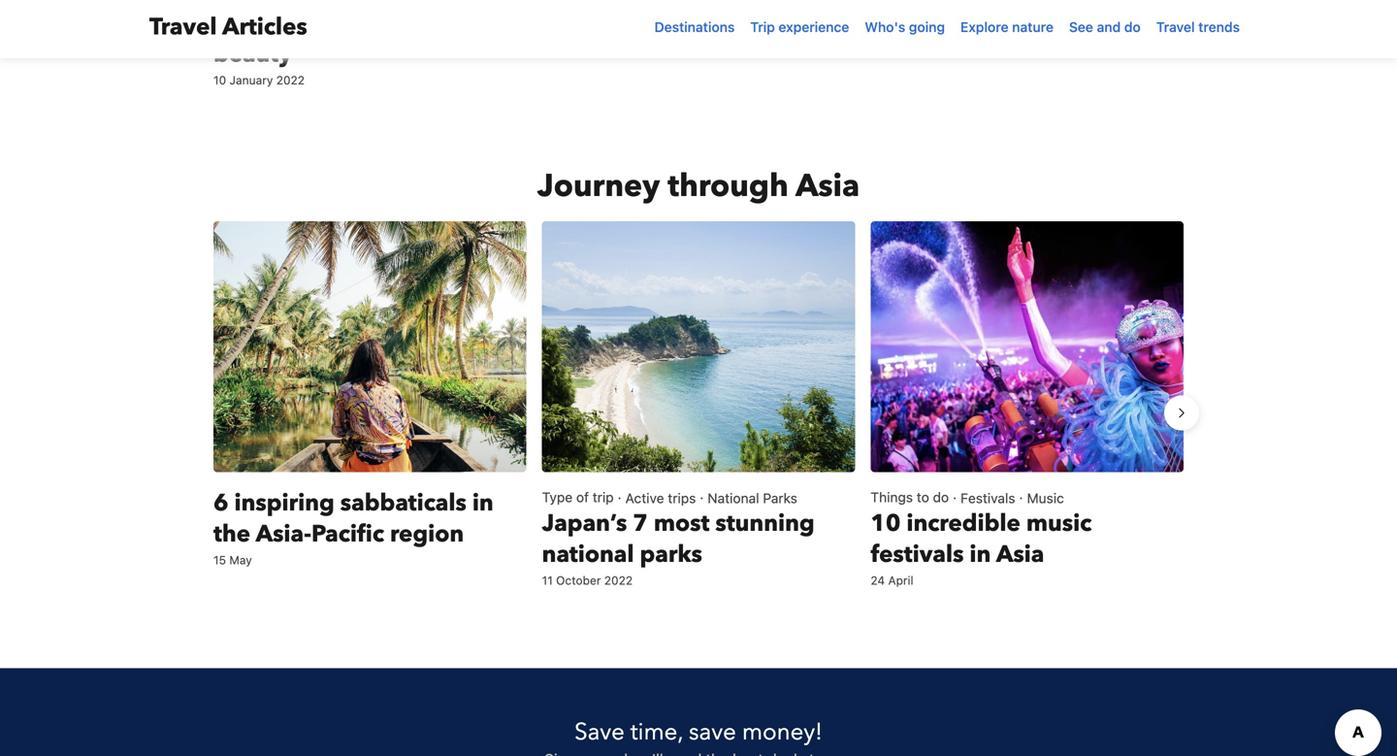 Task type: vqa. For each thing, say whether or not it's contained in the screenshot.
aboard
no



Task type: describe. For each thing, give the bounding box(es) containing it.
going
[[909, 19, 945, 35]]

of for type
[[576, 489, 589, 505]]

10 inside 10 incredible music festivals in asia 24 april
[[871, 507, 901, 539]]

travel trends link
[[1149, 10, 1248, 45]]

sabbaticals
[[340, 487, 467, 519]]

parks
[[763, 490, 798, 506]]

natural
[[410, 7, 489, 39]]

stunning
[[716, 507, 815, 539]]

april
[[889, 573, 914, 587]]

journey through asia
[[538, 165, 860, 207]]

trip experience link
[[743, 10, 857, 45]]

japan's
[[542, 507, 627, 539]]

10 inside best of the usa's natural beauty 10 january 2022
[[214, 73, 226, 87]]

travel trends
[[1157, 19, 1240, 35]]

in inside 6 inspiring sabbaticals in the asia-pacific region 15 may
[[472, 487, 494, 519]]

national parks
[[708, 490, 798, 506]]

who's going link
[[857, 10, 953, 45]]

save
[[689, 716, 736, 748]]

most
[[654, 507, 710, 539]]

experience
[[779, 19, 850, 35]]

through
[[668, 165, 789, 207]]

type of trip
[[542, 489, 614, 505]]

national
[[542, 538, 634, 570]]

incredible
[[907, 507, 1021, 539]]

destinations
[[655, 19, 735, 35]]

things
[[871, 489, 913, 505]]

best of the usa's natural beauty 10 january 2022
[[214, 7, 489, 87]]

6
[[214, 487, 229, 519]]

2022 for natural
[[276, 73, 305, 87]]

travel for travel articles
[[149, 11, 217, 43]]

parks
[[640, 538, 703, 570]]

do for see and do
[[1125, 19, 1141, 35]]

trips
[[668, 490, 696, 506]]

beauty
[[214, 38, 292, 70]]

best
[[214, 7, 263, 39]]

trip
[[751, 19, 775, 35]]

6 inspiring sabbaticals in the asia-pacific region 15 may
[[214, 487, 494, 567]]

national
[[708, 490, 760, 506]]

in inside 10 incredible music festivals in asia 24 april
[[970, 538, 991, 570]]

trends
[[1199, 19, 1240, 35]]

14
[[569, 16, 582, 30]]

2022 for national
[[604, 573, 633, 587]]

festivals
[[961, 490, 1016, 506]]

region containing 6 inspiring sabbaticals in the asia-pacific region
[[198, 214, 1200, 613]]

asia-
[[256, 518, 311, 550]]

0 vertical spatial october
[[585, 16, 630, 30]]

explore
[[961, 19, 1009, 35]]

the inside 6 inspiring sabbaticals in the asia-pacific region 15 may
[[214, 518, 250, 550]]

inspiring
[[234, 487, 335, 519]]

save
[[575, 716, 625, 748]]

money!
[[742, 716, 823, 748]]

and
[[1097, 19, 1121, 35]]

15
[[214, 553, 226, 567]]

see and do link
[[1062, 10, 1149, 45]]

11
[[542, 573, 553, 587]]



Task type: locate. For each thing, give the bounding box(es) containing it.
october inside japan's 7 most stunning national parks 11 october 2022
[[556, 573, 601, 587]]

destinations link
[[647, 10, 743, 45]]

2022
[[633, 16, 662, 30], [276, 73, 305, 87], [604, 573, 633, 587]]

travel articles
[[149, 11, 307, 43]]

2022 down national
[[604, 573, 633, 587]]

2022 inside best of the usa's natural beauty 10 january 2022
[[276, 73, 305, 87]]

10 left the january
[[214, 73, 226, 87]]

do
[[1125, 19, 1141, 35], [933, 489, 949, 505]]

region
[[390, 518, 464, 550]]

0 vertical spatial 2022
[[633, 16, 662, 30]]

things to do
[[871, 489, 949, 505]]

14 october 2022 link
[[569, 0, 1180, 48]]

0 horizontal spatial the
[[214, 518, 250, 550]]

2022 right 14
[[633, 16, 662, 30]]

1 vertical spatial october
[[556, 573, 601, 587]]

do right and
[[1125, 19, 1141, 35]]

usa's
[[341, 7, 404, 39]]

1 horizontal spatial 10
[[871, 507, 901, 539]]

10 incredible music festivals in asia 24 april
[[871, 507, 1092, 587]]

articles
[[222, 11, 307, 43]]

the left usa's
[[298, 7, 335, 39]]

of left trip
[[576, 489, 589, 505]]

1 vertical spatial do
[[933, 489, 949, 505]]

0 vertical spatial asia
[[796, 165, 860, 207]]

the
[[298, 7, 335, 39], [214, 518, 250, 550]]

pacific
[[311, 518, 384, 550]]

music
[[1027, 507, 1092, 539]]

the inside best of the usa's natural beauty 10 january 2022
[[298, 7, 335, 39]]

1 horizontal spatial the
[[298, 7, 335, 39]]

1 horizontal spatial travel
[[1157, 19, 1195, 35]]

to
[[917, 489, 930, 505]]

do for things to do
[[933, 489, 949, 505]]

0 horizontal spatial of
[[268, 7, 292, 39]]

january
[[230, 73, 273, 87]]

0 vertical spatial in
[[472, 487, 494, 519]]

nature
[[1012, 19, 1054, 35]]

explore nature link
[[953, 10, 1062, 45]]

0 vertical spatial the
[[298, 7, 335, 39]]

of inside best of the usa's natural beauty 10 january 2022
[[268, 7, 292, 39]]

japan's 7 most stunning national parks 11 october 2022
[[542, 507, 815, 587]]

0 vertical spatial of
[[268, 7, 292, 39]]

2022 inside japan's 7 most stunning national parks 11 october 2022
[[604, 573, 633, 587]]

in right region
[[472, 487, 494, 519]]

type
[[542, 489, 573, 505]]

active
[[626, 490, 664, 506]]

journey
[[538, 165, 660, 207]]

travel for travel trends
[[1157, 19, 1195, 35]]

see and do
[[1069, 19, 1141, 35]]

trip experience
[[751, 19, 850, 35]]

2 vertical spatial 2022
[[604, 573, 633, 587]]

who's
[[865, 19, 906, 35]]

2022 right the january
[[276, 73, 305, 87]]

0 horizontal spatial in
[[472, 487, 494, 519]]

of inside region
[[576, 489, 589, 505]]

time,
[[631, 716, 683, 748]]

travel
[[149, 11, 217, 43], [1157, 19, 1195, 35]]

see
[[1069, 19, 1094, 35]]

of for best
[[268, 7, 292, 39]]

explore nature
[[961, 19, 1054, 35]]

of
[[268, 7, 292, 39], [576, 489, 589, 505]]

music
[[1027, 490, 1065, 506]]

0 horizontal spatial do
[[933, 489, 949, 505]]

in
[[472, 487, 494, 519], [970, 538, 991, 570]]

asia inside 10 incredible music festivals in asia 24 april
[[997, 538, 1045, 570]]

1 vertical spatial the
[[214, 518, 250, 550]]

do inside region
[[933, 489, 949, 505]]

0 horizontal spatial travel
[[149, 11, 217, 43]]

october right 14
[[585, 16, 630, 30]]

1 horizontal spatial do
[[1125, 19, 1141, 35]]

0 horizontal spatial asia
[[796, 165, 860, 207]]

active trips
[[626, 490, 696, 506]]

1 horizontal spatial in
[[970, 538, 991, 570]]

the up the may
[[214, 518, 250, 550]]

festivals
[[871, 538, 964, 570]]

may
[[229, 553, 252, 567]]

24
[[871, 573, 885, 587]]

1 vertical spatial in
[[970, 538, 991, 570]]

october down national
[[556, 573, 601, 587]]

7
[[633, 507, 648, 539]]

who's going
[[865, 19, 945, 35]]

14 october 2022
[[569, 16, 662, 30]]

10
[[214, 73, 226, 87], [871, 507, 901, 539]]

1 vertical spatial asia
[[997, 538, 1045, 570]]

in down festivals
[[970, 538, 991, 570]]

of right best
[[268, 7, 292, 39]]

1 vertical spatial 2022
[[276, 73, 305, 87]]

0 vertical spatial 10
[[214, 73, 226, 87]]

0 horizontal spatial 10
[[214, 73, 226, 87]]

travel left trends
[[1157, 19, 1195, 35]]

october
[[585, 16, 630, 30], [556, 573, 601, 587]]

do right to
[[933, 489, 949, 505]]

region
[[198, 214, 1200, 613]]

save time, save money!
[[575, 716, 823, 748]]

trip
[[593, 489, 614, 505]]

0 vertical spatial do
[[1125, 19, 1141, 35]]

1 vertical spatial of
[[576, 489, 589, 505]]

travel left 'articles'
[[149, 11, 217, 43]]

1 horizontal spatial of
[[576, 489, 589, 505]]

1 horizontal spatial asia
[[997, 538, 1045, 570]]

10 down things on the right bottom of page
[[871, 507, 901, 539]]

asia
[[796, 165, 860, 207], [997, 538, 1045, 570]]

1 vertical spatial 10
[[871, 507, 901, 539]]



